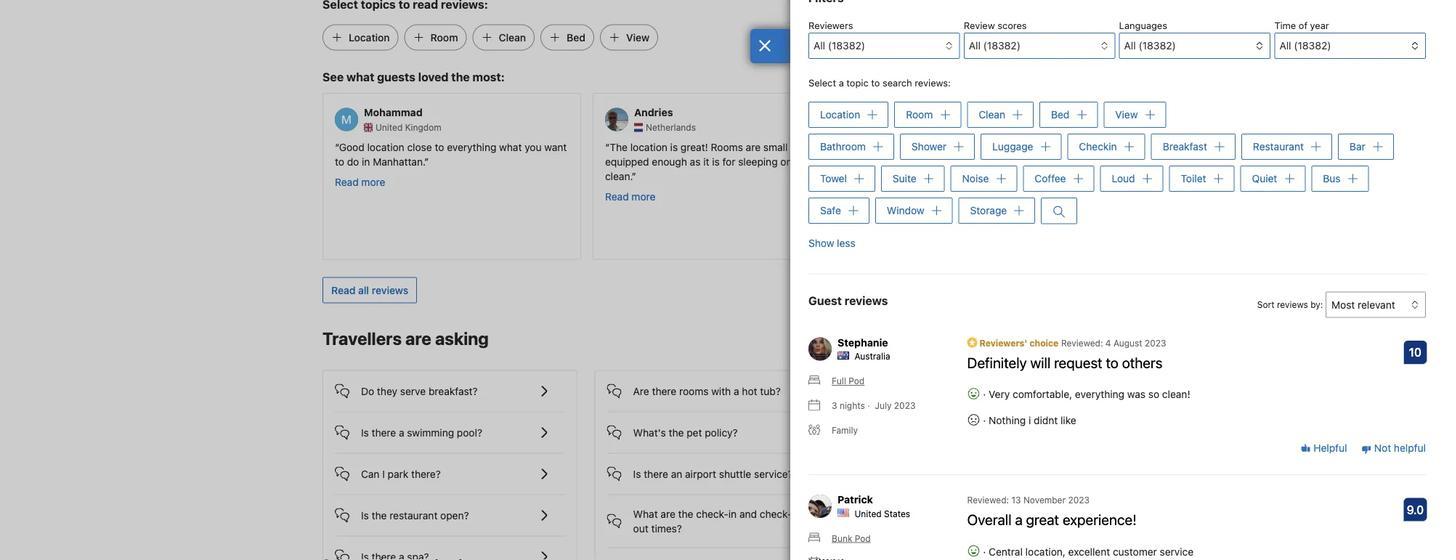 Task type: locate. For each thing, give the bounding box(es) containing it.
location inside " good location close to everything what you want to do in manhattan.
[[367, 141, 405, 153]]

reviewers'
[[980, 338, 1028, 348]]

united kingdom down mohammad
[[376, 122, 442, 133]]

list of reviews region
[[800, 318, 1435, 560]]

0 horizontal spatial check-
[[696, 508, 729, 520]]

read more down the do
[[335, 176, 385, 188]]

3 all from the left
[[1125, 40, 1136, 52]]

1 horizontal spatial "
[[605, 141, 610, 153]]

1 " from the left
[[335, 141, 339, 153]]

0 horizontal spatial united kingdom
[[376, 122, 442, 133]]

location inside "" the location is great! rooms are small but equipped enough as it is for sleeping only. also clean."
[[631, 141, 668, 153]]

read more button for room
[[876, 175, 926, 189]]

0 vertical spatial bed
[[567, 31, 586, 43]]

1 horizontal spatial check-
[[760, 508, 792, 520]]

room up loved
[[431, 31, 458, 43]]

pool?
[[457, 426, 483, 438]]

sort
[[1258, 300, 1275, 310]]

all (18382) for time of year
[[1280, 40, 1332, 52]]

0 vertical spatial are
[[746, 141, 761, 153]]

1 horizontal spatial everything
[[925, 155, 975, 167]]

4 all from the left
[[1280, 40, 1292, 52]]

what's the pet policy? button
[[607, 412, 837, 441]]

very up the nothing
[[989, 388, 1010, 400]]

2 horizontal spatial more
[[902, 176, 926, 188]]

1 horizontal spatial reviewed:
[[1062, 338, 1104, 348]]

1 horizontal spatial great
[[1027, 511, 1060, 528]]

you left want in the left top of the page
[[525, 141, 542, 153]]

pod right the full
[[849, 376, 865, 386]]

so
[[1149, 388, 1160, 400]]

pod right bunk
[[855, 533, 871, 543]]

0 horizontal spatial very
[[880, 141, 901, 153]]

most:
[[473, 70, 505, 83]]

1 horizontal spatial see
[[1042, 333, 1060, 345]]

in inside '" very clean and safe in a great location. small room with everything you need.'
[[975, 141, 983, 153]]

1 vertical spatial great
[[1027, 511, 1060, 528]]

2 vertical spatial is
[[361, 509, 369, 521]]

reviews for guest reviews
[[845, 293, 888, 307]]

with right rooms
[[712, 385, 731, 397]]

· down definitely
[[983, 388, 986, 400]]

restaurant
[[390, 509, 438, 521]]

bed
[[567, 31, 586, 43], [1052, 109, 1070, 121]]

reviewed: for reviewed: 4 august 2023
[[1062, 338, 1104, 348]]

0 horizontal spatial bed
[[567, 31, 586, 43]]

0 horizontal spatial everything
[[447, 141, 497, 153]]

in right the do
[[362, 155, 370, 167]]

1 united kingdom image from the left
[[364, 123, 373, 132]]

states
[[884, 509, 911, 519]]

travellers are asking
[[323, 328, 489, 348]]

0 horizontal spatial 2023
[[894, 401, 916, 411]]

the right loved
[[451, 70, 470, 83]]

all (18382) button up select a topic to search reviews:
[[809, 33, 960, 59]]

a left 'swimming'
[[399, 426, 405, 438]]

is the restaurant open? button
[[335, 495, 565, 524]]

all
[[814, 40, 826, 52], [969, 40, 981, 52], [1125, 40, 1136, 52], [1280, 40, 1292, 52]]

2 all (18382) from the left
[[969, 40, 1021, 52]]

is inside button
[[361, 509, 369, 521]]

what left guests
[[347, 70, 375, 83]]

0 horizontal spatial reviews
[[372, 284, 409, 296]]

very inside '" very clean and safe in a great location. small room with everything you need.'
[[880, 141, 901, 153]]

serve
[[400, 385, 426, 397]]

0 horizontal spatial read more button
[[335, 175, 385, 189]]

an
[[671, 468, 683, 480], [931, 514, 943, 526]]

0 horizontal spatial location
[[367, 141, 405, 153]]

all (18382) down review scores
[[969, 40, 1021, 52]]

0 vertical spatial pod
[[849, 376, 865, 386]]

reviewed: up overall
[[968, 495, 1009, 505]]

check- down service?
[[760, 508, 792, 520]]

1 united kingdom from the left
[[376, 122, 442, 133]]

" inside '" very clean and safe in a great location. small room with everything you need.'
[[876, 141, 880, 153]]

0 horizontal spatial and
[[740, 508, 757, 520]]

more up window
[[902, 176, 926, 188]]

all (18382) down of
[[1280, 40, 1332, 52]]

1 (18382) from the left
[[828, 40, 866, 52]]

loved
[[418, 70, 449, 83]]

united kingdom image for jayne
[[905, 123, 913, 132]]

read all reviews button
[[323, 277, 417, 303]]

is
[[361, 426, 369, 438], [633, 468, 641, 480], [361, 509, 369, 521]]

full
[[832, 376, 847, 386]]

to right close
[[435, 141, 444, 153]]

see for see what guests loved the most:
[[323, 70, 344, 83]]

read down 'clean.'
[[605, 190, 629, 202]]

1 location from the left
[[367, 141, 405, 153]]

comfortable,
[[1013, 388, 1073, 400]]

are up sleeping
[[746, 141, 761, 153]]

" for the
[[605, 141, 610, 153]]

are left asking
[[406, 328, 432, 348]]

2 " from the left
[[605, 141, 610, 153]]

reviewed: up request on the bottom right
[[1062, 338, 1104, 348]]

1 vertical spatial see
[[1042, 333, 1060, 345]]

is up what at the left
[[633, 468, 641, 480]]

united kingdom image
[[364, 123, 373, 132], [905, 123, 913, 132]]

checkin
[[1080, 141, 1117, 153]]

2 kingdom from the left
[[946, 122, 982, 133]]

everything
[[447, 141, 497, 153], [925, 155, 975, 167], [1075, 388, 1125, 400]]

read down 'room'
[[876, 176, 899, 188]]

2023 for reviewed: 13 november 2023
[[1069, 495, 1090, 505]]

(18382) for languages
[[1139, 40, 1176, 52]]

what left want in the left top of the page
[[499, 141, 522, 153]]

(18382) down review scores
[[984, 40, 1021, 52]]

2 horizontal spatial are
[[746, 141, 761, 153]]

read more button down 'clean.'
[[605, 189, 656, 204]]

1 horizontal spatial and
[[932, 141, 950, 153]]

1 horizontal spatial reviews
[[845, 293, 888, 307]]

with down clean at the right top of page
[[903, 155, 922, 167]]

central
[[989, 546, 1023, 558]]

there up the "i"
[[372, 426, 396, 438]]

3 all (18382) button from the left
[[1120, 33, 1271, 59]]

1 horizontal spatial kingdom
[[946, 122, 982, 133]]

(18382)
[[828, 40, 866, 52], [984, 40, 1021, 52], [1139, 40, 1176, 52], [1295, 40, 1332, 52]]

0 horizontal spatial reviewed:
[[968, 495, 1009, 505]]

location up guests
[[349, 31, 390, 43]]

and down shuttle
[[740, 508, 757, 520]]

1 vertical spatial an
[[931, 514, 943, 526]]

" down 'equipped'
[[632, 170, 637, 182]]

see inside button
[[1042, 333, 1060, 345]]

kingdom up safe
[[946, 122, 982, 133]]

united down patrick
[[855, 509, 882, 519]]

what are the check-in and check- out times?
[[633, 508, 792, 534]]

all (18382) button down languages on the right top
[[1120, 33, 1271, 59]]

0 horizontal spatial in
[[362, 155, 370, 167]]

there right are
[[652, 385, 677, 397]]

1 horizontal spatial what
[[499, 141, 522, 153]]

great down 'november'
[[1027, 511, 1060, 528]]

stephanie
[[838, 336, 889, 348]]

0 vertical spatial there
[[652, 385, 677, 397]]

is the restaurant open?
[[361, 509, 469, 521]]

all for languages
[[1125, 40, 1136, 52]]

0 vertical spatial in
[[975, 141, 983, 153]]

4 all (18382) button from the left
[[1275, 33, 1427, 59]]

is down do
[[361, 426, 369, 438]]

a inside '" very clean and safe in a great location. small room with everything you need.'
[[986, 141, 991, 153]]

1 horizontal spatial united
[[855, 509, 882, 519]]

0 horizontal spatial more
[[362, 176, 385, 188]]

0 horizontal spatial kingdom
[[405, 122, 442, 133]]

0 vertical spatial clean
[[499, 31, 526, 43]]

3 all (18382) from the left
[[1125, 40, 1176, 52]]

all down the review
[[969, 40, 981, 52]]

· left the nothing
[[983, 414, 986, 426]]

united
[[376, 122, 403, 133], [916, 122, 944, 133], [855, 509, 882, 519]]

1 vertical spatial you
[[977, 155, 994, 167]]

0 vertical spatial with
[[903, 155, 922, 167]]

topic
[[847, 77, 869, 88]]

1 vertical spatial reviewed:
[[968, 495, 1009, 505]]

family
[[832, 425, 858, 436]]

bus
[[1324, 173, 1341, 185]]

more down 'clean.'
[[632, 190, 656, 202]]

0 horizontal spatial "
[[425, 155, 429, 167]]

1 all (18382) from the left
[[814, 40, 866, 52]]

is for is the restaurant open?
[[361, 509, 369, 521]]

1 horizontal spatial united kingdom image
[[905, 123, 913, 132]]

very
[[880, 141, 901, 153], [989, 388, 1010, 400]]

united kingdom for close
[[376, 122, 442, 133]]

2023
[[1145, 338, 1167, 348], [894, 401, 916, 411], [1069, 495, 1090, 505]]

an for airport
[[671, 468, 683, 480]]

experience!
[[1063, 511, 1137, 528]]

(18382) down languages on the right top
[[1139, 40, 1176, 52]]

you up the noise
[[977, 155, 994, 167]]

can
[[361, 468, 380, 480]]

2 horizontal spatial 2023
[[1145, 338, 1167, 348]]

read more for do
[[335, 176, 385, 188]]

1 horizontal spatial with
[[903, 155, 922, 167]]

helpful button
[[1301, 441, 1348, 456]]

·
[[983, 388, 986, 400], [868, 401, 870, 411], [983, 414, 986, 426], [983, 546, 986, 558]]

all (18382) down reviewers
[[814, 40, 866, 52]]

1 horizontal spatial an
[[931, 514, 943, 526]]

0 horizontal spatial "
[[335, 141, 339, 153]]

2 united kingdom from the left
[[916, 122, 982, 133]]

2 vertical spatial 2023
[[1069, 495, 1090, 505]]

answer
[[980, 514, 1014, 526]]

· central location, excellent customer service
[[981, 546, 1194, 558]]

· nothing i didnt like
[[981, 414, 1077, 426]]

reviews left "by:"
[[1278, 300, 1309, 310]]

united kingdom image up good
[[364, 123, 373, 132]]

2 location from the left
[[631, 141, 668, 153]]

0 vertical spatial is
[[361, 426, 369, 438]]

this is a carousel with rotating slides. it displays featured reviews of the property. use next and previous buttons to navigate. region
[[311, 87, 1134, 266]]

read more button for do
[[335, 175, 385, 189]]

0 horizontal spatial great
[[994, 141, 1019, 153]]

with inside '" very clean and safe in a great location. small room with everything you need.'
[[903, 155, 922, 167]]

read more button down the do
[[335, 175, 385, 189]]

location up bathroom
[[820, 109, 861, 121]]

kingdom for safe
[[946, 122, 982, 133]]

location down the netherlands image
[[631, 141, 668, 153]]

location for do
[[367, 141, 405, 153]]

2 united kingdom image from the left
[[905, 123, 913, 132]]

window
[[887, 205, 925, 217]]

manhattan.
[[373, 155, 425, 167]]

1 all (18382) button from the left
[[809, 33, 960, 59]]

there up what at the left
[[644, 468, 669, 480]]

all for review scores
[[969, 40, 981, 52]]

reviews for sort reviews by:
[[1278, 300, 1309, 310]]

the
[[451, 70, 470, 83], [669, 426, 684, 438], [678, 508, 694, 520], [372, 509, 387, 521]]

all down languages on the right top
[[1125, 40, 1136, 52]]

1 kingdom from the left
[[405, 122, 442, 133]]

reviews right the guest
[[845, 293, 888, 307]]

" down close
[[425, 155, 429, 167]]

united down jayne
[[916, 122, 944, 133]]

2 (18382) from the left
[[984, 40, 1021, 52]]

read more button for enough
[[605, 189, 656, 204]]

read more
[[335, 176, 385, 188], [876, 176, 926, 188], [605, 190, 656, 202]]

2 horizontal spatial in
[[975, 141, 983, 153]]

0 vertical spatial great
[[994, 141, 1019, 153]]

great inside '" very clean and safe in a great location. small room with everything you need.'
[[994, 141, 1019, 153]]

0 vertical spatial 2023
[[1145, 338, 1167, 348]]

1 horizontal spatial bed
[[1052, 109, 1070, 121]]

" down the luggage
[[1022, 155, 1026, 167]]

small
[[1064, 141, 1090, 153]]

the up times?
[[678, 508, 694, 520]]

united down mohammad
[[376, 122, 403, 133]]

2 horizontal spatial "
[[1022, 155, 1026, 167]]

are
[[746, 141, 761, 153], [406, 328, 432, 348], [661, 508, 676, 520]]

what
[[347, 70, 375, 83], [499, 141, 522, 153]]

3
[[832, 401, 838, 411]]

1 vertical spatial are
[[406, 328, 432, 348]]

reviews
[[372, 284, 409, 296], [845, 293, 888, 307], [1278, 300, 1309, 310]]

room up clean at the right top of page
[[906, 109, 933, 121]]

scored 10 element
[[1404, 341, 1428, 364]]

sort reviews by:
[[1258, 300, 1324, 310]]

0 vertical spatial an
[[671, 468, 683, 480]]

everything inside '" very clean and safe in a great location. small room with everything you need.'
[[925, 155, 975, 167]]

1 vertical spatial view
[[1116, 109, 1138, 121]]

1 vertical spatial is
[[633, 468, 641, 480]]

2 horizontal spatial reviews
[[1278, 300, 1309, 310]]

netherlands
[[646, 122, 696, 133]]

2 all from the left
[[969, 40, 981, 52]]

1 horizontal spatial 2023
[[1069, 495, 1090, 505]]

1 all from the left
[[814, 40, 826, 52]]

· for · very comfortable, everything was so clean!
[[983, 388, 986, 400]]

13
[[1012, 495, 1021, 505]]

very inside list of reviews region
[[989, 388, 1010, 400]]

0 horizontal spatial with
[[712, 385, 731, 397]]

pod for patrick
[[855, 533, 871, 543]]

in down shuttle
[[729, 508, 737, 520]]

1 horizontal spatial location
[[820, 109, 861, 121]]

2 horizontal spatial read more
[[876, 176, 926, 188]]

0 horizontal spatial room
[[431, 31, 458, 43]]

clean
[[499, 31, 526, 43], [979, 109, 1006, 121]]

netherlands image
[[634, 123, 643, 132]]

languages
[[1120, 20, 1168, 31]]

all down reviewers
[[814, 40, 826, 52]]

4 (18382) from the left
[[1295, 40, 1332, 52]]

with inside button
[[712, 385, 731, 397]]

· left july
[[868, 401, 870, 411]]

2 horizontal spatial everything
[[1075, 388, 1125, 400]]

0 horizontal spatial view
[[626, 31, 650, 43]]

0 vertical spatial you
[[525, 141, 542, 153]]

all (18382) button down scores
[[964, 33, 1116, 59]]

0 vertical spatial room
[[431, 31, 458, 43]]

all (18382) down languages on the right top
[[1125, 40, 1176, 52]]

the left restaurant
[[372, 509, 387, 521]]

more down manhattan. on the left of page
[[362, 176, 385, 188]]

guest reviews
[[809, 293, 888, 307]]

" inside " good location close to everything what you want to do in manhattan.
[[335, 141, 339, 153]]

in inside what are the check-in and check- out times?
[[729, 508, 737, 520]]

very up 'room'
[[880, 141, 901, 153]]

to down reviewed: 4 august 2023 at the bottom right of page
[[1106, 354, 1119, 371]]

1 vertical spatial there
[[372, 426, 396, 438]]

0 horizontal spatial what
[[347, 70, 375, 83]]

bunk pod link
[[809, 532, 871, 545]]

0 vertical spatial what
[[347, 70, 375, 83]]

all (18382) button for languages
[[1120, 33, 1271, 59]]

breakfast
[[1163, 141, 1208, 153]]

travellers
[[323, 328, 402, 348]]

all (18382) button down year at the top of the page
[[1275, 33, 1427, 59]]

in right safe
[[975, 141, 983, 153]]

an left airport
[[671, 468, 683, 480]]

restaurant
[[1254, 141, 1304, 153]]

read more down 'clean.'
[[605, 190, 656, 202]]

· for · central location, excellent customer service
[[983, 546, 986, 558]]

(18382) for time of year
[[1295, 40, 1332, 52]]

" inside "" the location is great! rooms are small but equipped enough as it is for sleeping only. also clean."
[[605, 141, 610, 153]]

bunk pod
[[832, 533, 871, 543]]

0 horizontal spatial read more
[[335, 176, 385, 188]]

united for clean
[[916, 122, 944, 133]]

a inside list of reviews region
[[1016, 511, 1023, 528]]

what
[[633, 508, 658, 520]]

3 (18382) from the left
[[1139, 40, 1176, 52]]

all (18382) for languages
[[1125, 40, 1176, 52]]

1 vertical spatial very
[[989, 388, 1010, 400]]

an right 'have'
[[931, 514, 943, 526]]

read down the do
[[335, 176, 359, 188]]

is up enough
[[671, 141, 678, 153]]

with
[[903, 155, 922, 167], [712, 385, 731, 397]]

read left all
[[331, 284, 356, 296]]

2 horizontal spatial united
[[916, 122, 944, 133]]

an inside button
[[671, 468, 683, 480]]

1 horizontal spatial "
[[632, 170, 637, 182]]

2 vertical spatial everything
[[1075, 388, 1125, 400]]

(18382) down year at the top of the page
[[1295, 40, 1332, 52]]

read more for room
[[876, 176, 926, 188]]

read more button down 'room'
[[876, 175, 926, 189]]

(18382) down reviewers
[[828, 40, 866, 52]]

1 vertical spatial with
[[712, 385, 731, 397]]

0 vertical spatial reviewed:
[[1062, 338, 1104, 348]]

1 horizontal spatial in
[[729, 508, 737, 520]]

nights
[[840, 401, 865, 411]]

0 horizontal spatial are
[[406, 328, 432, 348]]

view
[[626, 31, 650, 43], [1116, 109, 1138, 121]]

everything left was
[[1075, 388, 1125, 400]]

0 horizontal spatial see
[[323, 70, 344, 83]]

1 horizontal spatial view
[[1116, 109, 1138, 121]]

3 " from the left
[[876, 141, 880, 153]]

everything down safe
[[925, 155, 975, 167]]

1 vertical spatial bed
[[1052, 109, 1070, 121]]

· left central
[[983, 546, 986, 558]]

was
[[1128, 388, 1146, 400]]

read for " very clean and safe in a great location. small room with everything you need.
[[876, 176, 899, 188]]

reviews:
[[915, 77, 951, 88]]

are inside what are the check-in and check- out times?
[[661, 508, 676, 520]]

united kingdom up safe
[[916, 122, 982, 133]]

" for safe
[[1022, 155, 1026, 167]]

united kingdom image down jayne
[[905, 123, 913, 132]]

not helpful button
[[1362, 441, 1427, 456]]

a left hot
[[734, 385, 740, 397]]

0 vertical spatial see
[[323, 70, 344, 83]]

0 horizontal spatial is
[[671, 141, 678, 153]]

1 horizontal spatial you
[[977, 155, 994, 167]]

all (18382) for reviewers
[[814, 40, 866, 52]]

2023 up others
[[1145, 338, 1167, 348]]

1 vertical spatial clean
[[979, 109, 1006, 121]]

2023 right july
[[894, 401, 916, 411]]

united inside list of reviews region
[[855, 509, 882, 519]]

0 vertical spatial very
[[880, 141, 901, 153]]

1 check- from the left
[[696, 508, 729, 520]]

all (18382) for review scores
[[969, 40, 1021, 52]]

everything right close
[[447, 141, 497, 153]]

good
[[339, 141, 365, 153]]

location for enough
[[631, 141, 668, 153]]

see availability button
[[1033, 327, 1122, 353]]

clean up most:
[[499, 31, 526, 43]]

location up manhattan. on the left of page
[[367, 141, 405, 153]]

november
[[1024, 495, 1066, 505]]

see left guests
[[323, 70, 344, 83]]

1 vertical spatial pod
[[855, 533, 871, 543]]

check- down is there an airport shuttle service?
[[696, 508, 729, 520]]

2 all (18382) button from the left
[[964, 33, 1116, 59]]

is right it
[[712, 155, 720, 167]]

4 all (18382) from the left
[[1280, 40, 1332, 52]]

0 vertical spatial view
[[626, 31, 650, 43]]

1 horizontal spatial read more button
[[605, 189, 656, 204]]

great up need.
[[994, 141, 1019, 153]]

we have an instant answer to most questions
[[889, 514, 1100, 526]]

0 horizontal spatial an
[[671, 468, 683, 480]]

read more for enough
[[605, 190, 656, 202]]

1 horizontal spatial location
[[631, 141, 668, 153]]

1 vertical spatial is
[[712, 155, 720, 167]]

1 horizontal spatial more
[[632, 190, 656, 202]]

1 horizontal spatial clean
[[979, 109, 1006, 121]]

see up will
[[1042, 333, 1060, 345]]

reviews inside button
[[372, 284, 409, 296]]

overall a great experience!
[[968, 511, 1137, 528]]

can i park there?
[[361, 468, 441, 480]]



Task type: describe. For each thing, give the bounding box(es) containing it.
the inside what are the check-in and check- out times?
[[678, 508, 694, 520]]

0 horizontal spatial location
[[349, 31, 390, 43]]

helpful
[[1395, 442, 1427, 454]]

rooms
[[680, 385, 709, 397]]

reviewers
[[809, 20, 854, 31]]

reviewed: 4 august 2023
[[1062, 338, 1167, 348]]

service?
[[754, 468, 793, 480]]

not helpful
[[1372, 442, 1427, 454]]

are
[[633, 385, 650, 397]]

to right topic
[[872, 77, 880, 88]]

read for " the location is great! rooms are small but equipped enough as it is for sleeping only. also clean.
[[605, 190, 629, 202]]

definitely
[[968, 354, 1027, 371]]

2023 for reviewed: 4 august 2023
[[1145, 338, 1167, 348]]

there for rooms
[[652, 385, 677, 397]]

didnt
[[1034, 414, 1058, 426]]

year
[[1311, 20, 1330, 31]]

united kingdom for and
[[916, 122, 982, 133]]

jayne
[[905, 106, 935, 118]]

scores
[[998, 20, 1027, 31]]

location,
[[1026, 546, 1066, 558]]

like
[[1061, 414, 1077, 426]]

very for "
[[880, 141, 901, 153]]

1 vertical spatial location
[[820, 109, 861, 121]]

you inside " good location close to everything what you want to do in manhattan.
[[525, 141, 542, 153]]

is there a swimming pool? button
[[335, 412, 565, 441]]

andries
[[634, 106, 673, 118]]

times?
[[652, 522, 682, 534]]

policy?
[[705, 426, 738, 438]]

4
[[1106, 338, 1112, 348]]

review
[[964, 20, 995, 31]]

pod for stephanie
[[849, 376, 865, 386]]

united kingdom image for mohammad
[[364, 123, 373, 132]]

reviewed: for reviewed: 13 november 2023
[[968, 495, 1009, 505]]

what's
[[633, 426, 666, 438]]

is for is there a swimming pool?
[[361, 426, 369, 438]]

all for reviewers
[[814, 40, 826, 52]]

select
[[809, 77, 837, 88]]

rooms
[[711, 141, 743, 153]]

are inside "" the location is great! rooms are small but equipped enough as it is for sleeping only. also clean."
[[746, 141, 761, 153]]

· very comfortable, everything was so clean!
[[981, 388, 1191, 400]]

there for an
[[644, 468, 669, 480]]

bar
[[1350, 141, 1366, 153]]

" the location is great! rooms are small but equipped enough as it is for sleeping only. also clean.
[[605, 141, 826, 182]]

pet
[[687, 426, 702, 438]]

(18382) for review scores
[[984, 40, 1021, 52]]

" very clean and safe in a great location. small room with everything you need.
[[876, 141, 1090, 167]]

helpful
[[1311, 442, 1348, 454]]

there for a
[[372, 426, 396, 438]]

what are the check-in and check- out times? button
[[607, 495, 837, 536]]

· for · nothing i didnt like
[[983, 414, 986, 426]]

more for do
[[362, 176, 385, 188]]

have
[[907, 514, 929, 526]]

everything inside " good location close to everything what you want to do in manhattan.
[[447, 141, 497, 153]]

loud
[[1112, 173, 1136, 185]]

you inside '" very clean and safe in a great location. small room with everything you need.'
[[977, 155, 994, 167]]

kingdom for to
[[405, 122, 442, 133]]

july
[[875, 401, 892, 411]]

is for is there an airport shuttle service?
[[633, 468, 641, 480]]

availability
[[1063, 333, 1113, 345]]

a left topic
[[839, 77, 844, 88]]

to left the do
[[335, 155, 344, 167]]

" for good
[[335, 141, 339, 153]]

excellent
[[1069, 546, 1111, 558]]

open?
[[441, 509, 469, 521]]

safe
[[820, 205, 841, 217]]

asking
[[435, 328, 489, 348]]

very for ·
[[989, 388, 1010, 400]]

9.0
[[1407, 503, 1425, 517]]

to left most on the right bottom of the page
[[1016, 514, 1026, 526]]

time of year
[[1275, 20, 1330, 31]]

(18382) for reviewers
[[828, 40, 866, 52]]

" for very
[[876, 141, 880, 153]]

all (18382) button for reviewers
[[809, 33, 960, 59]]

are for what are the check-in and check- out times?
[[661, 508, 676, 520]]

all (18382) button for review scores
[[964, 33, 1116, 59]]

united for location
[[376, 122, 403, 133]]

and inside '" very clean and safe in a great location. small room with everything you need.'
[[932, 141, 950, 153]]

filter reviews region
[[809, 0, 1427, 59]]

1 horizontal spatial is
[[712, 155, 720, 167]]

shower
[[912, 141, 947, 153]]

overall
[[968, 511, 1012, 528]]

sleeping
[[739, 155, 778, 167]]

close
[[407, 141, 432, 153]]

small
[[764, 141, 788, 153]]

are for travellers are asking
[[406, 328, 432, 348]]

need.
[[997, 155, 1022, 167]]

read all reviews
[[331, 284, 409, 296]]

shuttle
[[719, 468, 752, 480]]

all for time of year
[[1280, 40, 1292, 52]]

less
[[837, 237, 856, 249]]

swimming
[[407, 426, 454, 438]]

the inside button
[[372, 509, 387, 521]]

the left pet
[[669, 426, 684, 438]]

read for " good location close to everything what you want to do in manhattan.
[[335, 176, 359, 188]]

enough
[[652, 155, 687, 167]]

read inside read all reviews button
[[331, 284, 356, 296]]

0 horizontal spatial clean
[[499, 31, 526, 43]]

but
[[791, 141, 806, 153]]

clean.
[[605, 170, 632, 182]]

others
[[1123, 354, 1163, 371]]

2 check- from the left
[[760, 508, 792, 520]]

coffee
[[1035, 173, 1067, 185]]

full pod link
[[809, 374, 865, 388]]

clean
[[904, 141, 929, 153]]

is there a swimming pool?
[[361, 426, 483, 438]]

see for see availability
[[1042, 333, 1060, 345]]

storage
[[971, 205, 1007, 217]]

want
[[545, 141, 567, 153]]

" for great!
[[632, 170, 637, 182]]

park
[[388, 468, 409, 480]]

reviewers' choice
[[978, 338, 1059, 348]]

and inside what are the check-in and check- out times?
[[740, 508, 757, 520]]

more for room
[[902, 176, 926, 188]]

everything inside list of reviews region
[[1075, 388, 1125, 400]]

definitely will request to others
[[968, 354, 1163, 371]]

show
[[809, 237, 835, 249]]

to inside list of reviews region
[[1106, 354, 1119, 371]]

review scores
[[964, 20, 1027, 31]]

can i park there? button
[[335, 454, 565, 483]]

full pod
[[832, 376, 865, 386]]

" for to
[[425, 155, 429, 167]]

also
[[805, 155, 826, 167]]

do they serve breakfast? button
[[335, 371, 565, 400]]

an for instant
[[931, 514, 943, 526]]

is there an airport shuttle service?
[[633, 468, 793, 480]]

safe
[[952, 141, 972, 153]]

scored 9.0 element
[[1404, 498, 1428, 521]]

room
[[876, 155, 900, 167]]

most
[[1029, 514, 1052, 526]]

hot
[[742, 385, 758, 397]]

all (18382) button for time of year
[[1275, 33, 1427, 59]]

do
[[347, 155, 359, 167]]

request
[[1055, 354, 1103, 371]]

it
[[704, 155, 710, 167]]

guest
[[809, 293, 842, 307]]

more for enough
[[632, 190, 656, 202]]

1 vertical spatial room
[[906, 109, 933, 121]]

in inside " good location close to everything what you want to do in manhattan.
[[362, 155, 370, 167]]

great inside list of reviews region
[[1027, 511, 1060, 528]]

0 vertical spatial is
[[671, 141, 678, 153]]

close image
[[759, 40, 772, 52]]

is there an airport shuttle service? button
[[607, 454, 837, 483]]

questions
[[1055, 514, 1100, 526]]

will
[[1031, 354, 1051, 371]]

noise
[[963, 173, 989, 185]]

what inside " good location close to everything what you want to do in manhattan.
[[499, 141, 522, 153]]

1 vertical spatial 2023
[[894, 401, 916, 411]]

they
[[377, 385, 398, 397]]



Task type: vqa. For each thing, say whether or not it's contained in the screenshot.
didnt
yes



